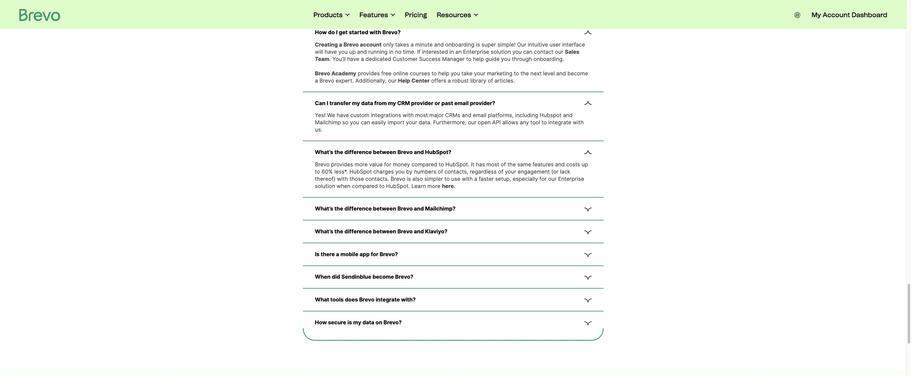 Task type: describe. For each thing, give the bounding box(es) containing it.
when did sendinblue become brevo? button
[[315, 274, 592, 281]]

0 vertical spatial compared
[[412, 162, 437, 168]]

for inside dropdown button
[[371, 251, 378, 258]]

1 horizontal spatial .
[[454, 183, 455, 190]]

brevo inside provides free online courses to help you take your marketing to the next level and become a brevo expert. additionally, our
[[320, 78, 334, 84]]

if
[[417, 49, 421, 55]]

contacts.
[[366, 176, 389, 182]]

button image
[[794, 12, 800, 18]]

to up offers
[[432, 70, 437, 77]]

past
[[442, 100, 453, 106]]

onboarding
[[445, 41, 474, 48]]

we
[[327, 112, 335, 119]]

products link
[[313, 11, 350, 19]]

a left live
[[476, 7, 479, 13]]

(or
[[551, 169, 559, 175]]

provides free online courses to help you take your marketing to the next level and become a brevo expert. additionally, our
[[315, 70, 588, 84]]

takes
[[395, 41, 409, 48]]

data for on
[[363, 320, 374, 326]]

free
[[381, 70, 392, 77]]

features link
[[360, 11, 395, 19]]

brevo? for how secure is my data on brevo?
[[384, 320, 402, 326]]

simple!
[[498, 41, 516, 48]]

same
[[517, 162, 531, 168]]

1 vertical spatial hubspot.
[[386, 183, 410, 190]]

super
[[482, 41, 496, 48]]

you inside yes! we have custom integrations with most major crms and email platforms, including hubspot and mailchimp so you can easily import your data. furthermore, our open api allows any tool to integrate with us.
[[350, 120, 359, 126]]

how secure is my data on brevo?
[[315, 320, 402, 326]]

account
[[823, 11, 850, 19]]

have inside only takes a minute and onboarding is super simple! our intuitive user interface will have you up and running in no time.   if interested in an enterprise solution you can contact our
[[325, 49, 337, 55]]

costs
[[566, 162, 580, 168]]

my for on
[[353, 320, 361, 326]]

enterprise inside only takes a minute and onboarding is super simple! our intuitive user interface will have you up and running in no time.   if interested in an enterprise solution you can contact our
[[463, 49, 489, 55]]

and inside 'brevo provides more value for money compared to hubspot. it has most of the same features and costs up to 60% less*. hubspot charges you by numbers of contacts, regardless of your engagement (or lack thereof) with those contacts. brevo is also simpler to use with a faster setup, especially for our enterprise solution when compared to hubspot. learn more'
[[555, 162, 565, 168]]

will
[[315, 49, 323, 55]]

simpler
[[424, 176, 443, 182]]

my account dashboard
[[812, 11, 888, 19]]

only
[[383, 41, 394, 48]]

library
[[470, 78, 486, 84]]

manager
[[442, 56, 465, 62]]

brevo provides more value for money compared to hubspot. it has most of the same features and costs up to 60% less*. hubspot charges you by numbers of contacts, regardless of your engagement (or lack thereof) with those contacts. brevo is also simpler to use with a faster setup, especially for our enterprise solution when compared to hubspot. learn more
[[315, 162, 588, 190]]

0 vertical spatial more
[[355, 162, 368, 168]]

up inside only takes a minute and onboarding is super simple! our intuitive user interface will have you up and running in no time.   if interested in an enterprise solution you can contact our
[[349, 49, 356, 55]]

what's the difference between brevo and mailchimp?
[[315, 206, 456, 212]]

sales team
[[315, 49, 579, 62]]

the inside provides free online courses to help you take your marketing to the next level and become a brevo expert. additionally, our
[[521, 70, 529, 77]]

a inside provides free online courses to help you take your marketing to the next level and become a brevo expert. additionally, our
[[315, 78, 318, 84]]

contact us for a live demo.
[[437, 7, 507, 13]]

brevo academy link
[[315, 70, 356, 77]]

by
[[406, 169, 413, 175]]

interested
[[422, 49, 448, 55]]

your inside 'brevo provides more value for money compared to hubspot. it has most of the same features and costs up to 60% less*. hubspot charges you by numbers of contacts, regardless of your engagement (or lack thereof) with those contacts. brevo is also simpler to use with a faster setup, especially for our enterprise solution when compared to hubspot. learn more'
[[505, 169, 516, 175]]

klaviyo?
[[425, 229, 448, 235]]

academy
[[331, 70, 356, 77]]

us.
[[315, 127, 322, 133]]

can inside yes! we have custom integrations with most major crms and email platforms, including hubspot and mailchimp so you can easily import your data. furthermore, our open api allows any tool to integrate with us.
[[361, 120, 370, 126]]

thereof)
[[315, 176, 336, 182]]

contact
[[437, 7, 458, 13]]

when did sendinblue become brevo?
[[315, 274, 414, 281]]

1 horizontal spatial hubspot.
[[446, 162, 470, 168]]

is inside only takes a minute and onboarding is super simple! our intuitive user interface will have you up and running in no time.   if interested in an enterprise solution you can contact our
[[476, 41, 480, 48]]

you'll
[[333, 56, 346, 62]]

an
[[456, 49, 462, 55]]

mailchimp?
[[425, 206, 456, 212]]

to up the articles.
[[514, 70, 519, 77]]

learn
[[412, 183, 426, 190]]

with inside "dropdown button"
[[370, 29, 381, 35]]

to up 'take'
[[466, 56, 471, 62]]

time.
[[403, 49, 416, 55]]

my right from
[[388, 100, 396, 106]]

features
[[360, 11, 388, 19]]

our
[[517, 41, 526, 48]]

the for what's the difference between brevo and hubspot?
[[335, 149, 343, 156]]

0 horizontal spatial .
[[330, 56, 331, 62]]

difference for what's the difference between brevo and hubspot?
[[345, 149, 372, 156]]

sales team link
[[315, 49, 579, 62]]

marketing
[[487, 70, 512, 77]]

enterprise inside 'brevo provides more value for money compared to hubspot. it has most of the same features and costs up to 60% less*. hubspot charges you by numbers of contacts, regardless of your engagement (or lack thereof) with those contacts. brevo is also simpler to use with a faster setup, especially for our enterprise solution when compared to hubspot. learn more'
[[558, 176, 584, 182]]

setup,
[[495, 176, 511, 182]]

and right hubspot
[[563, 112, 573, 119]]

onboarding.
[[534, 56, 564, 62]]

yes! we have custom integrations with most major crms and email platforms, including hubspot and mailchimp so you can easily import your data. furthermore, our open api allows any tool to integrate with us.
[[315, 112, 584, 133]]

yes!
[[315, 112, 326, 119]]

and left klaviyo? at the left of page
[[414, 229, 424, 235]]

secure
[[328, 320, 346, 326]]

do
[[328, 29, 335, 35]]

numbers
[[414, 169, 436, 175]]

what's for what's the difference between brevo and klaviyo?
[[315, 229, 333, 235]]

can i transfer my data from my crm provider or past email provider? button
[[315, 99, 592, 107]]

and right crms
[[462, 112, 471, 119]]

a left the dedicated
[[361, 56, 364, 62]]

is
[[315, 251, 320, 258]]

user
[[550, 41, 561, 48]]

center
[[412, 78, 430, 84]]

is inside 'brevo provides more value for money compared to hubspot. it has most of the same features and costs up to 60% less*. hubspot charges you by numbers of contacts, regardless of your engagement (or lack thereof) with those contacts. brevo is also simpler to use with a faster setup, especially for our enterprise solution when compared to hubspot. learn more'
[[407, 176, 411, 182]]

what's the difference between brevo and mailchimp? button
[[315, 205, 592, 213]]

i inside dropdown button
[[327, 100, 328, 106]]

our inside provides free online courses to help you take your marketing to the next level and become a brevo expert. additionally, our
[[388, 78, 397, 84]]

transfer
[[330, 100, 351, 106]]

1 vertical spatial more
[[428, 183, 441, 190]]

pricing link
[[405, 11, 427, 19]]

did
[[332, 274, 340, 281]]

brevo? for how do i get started with brevo?
[[382, 29, 401, 35]]

is there a mobile app for brevo?
[[315, 251, 398, 258]]

our inside 'brevo provides more value for money compared to hubspot. it has most of the same features and costs up to 60% less*. hubspot charges you by numbers of contacts, regardless of your engagement (or lack thereof) with those contacts. brevo is also simpler to use with a faster setup, especially for our enterprise solution when compared to hubspot. learn more'
[[548, 176, 557, 182]]

less*.
[[334, 169, 348, 175]]

provider
[[411, 100, 433, 106]]

running
[[368, 49, 388, 55]]

my
[[812, 11, 821, 19]]

and down account
[[357, 49, 367, 55]]

for right us at the top
[[467, 7, 475, 13]]

what's for what's the difference between brevo and mailchimp?
[[315, 206, 333, 212]]

60%
[[322, 169, 333, 175]]

. you'll have a dedicated customer success manager to help guide you through onboarding.
[[330, 56, 564, 62]]

my account dashboard link
[[812, 11, 888, 19]]

help inside provides free online courses to help you take your marketing to the next level and become a brevo expert. additionally, our
[[438, 70, 449, 77]]

brevo image
[[19, 9, 60, 21]]

allows
[[502, 120, 518, 126]]

your inside yes! we have custom integrations with most major crms and email platforms, including hubspot and mailchimp so you can easily import your data. furthermore, our open api allows any tool to integrate with us.
[[406, 120, 417, 126]]

integrate inside what tools does brevo integrate with? dropdown button
[[376, 297, 400, 303]]

regardless
[[470, 169, 497, 175]]

brevo? up with?
[[395, 274, 414, 281]]

a right offers
[[448, 78, 451, 84]]



Task type: locate. For each thing, give the bounding box(es) containing it.
compared up numbers
[[412, 162, 437, 168]]

difference down when
[[345, 206, 372, 212]]

0 vertical spatial how
[[315, 29, 327, 35]]

have
[[325, 49, 337, 55], [347, 56, 359, 62], [337, 112, 349, 119]]

articles.
[[495, 78, 515, 84]]

to down contacts.
[[379, 183, 385, 190]]

my right secure
[[353, 320, 361, 326]]

sales
[[565, 49, 579, 55]]

have for we
[[337, 112, 349, 119]]

1 horizontal spatial most
[[487, 162, 499, 168]]

is there a mobile app for brevo? button
[[315, 251, 592, 259]]

hubspot. down the by on the left of the page
[[386, 183, 410, 190]]

3 difference from the top
[[345, 229, 372, 235]]

and left hubspot?
[[414, 149, 424, 156]]

have inside yes! we have custom integrations with most major crms and email platforms, including hubspot and mailchimp so you can easily import your data. furthermore, our open api allows any tool to integrate with us.
[[337, 112, 349, 119]]

easily
[[372, 120, 386, 126]]

2 between from the top
[[373, 206, 396, 212]]

what's the difference between brevo and klaviyo?
[[315, 229, 448, 235]]

our down user
[[555, 49, 563, 55]]

email inside dropdown button
[[454, 100, 469, 106]]

data for from
[[361, 100, 373, 106]]

how left do in the top left of the page
[[315, 29, 327, 35]]

my up custom
[[352, 100, 360, 106]]

furthermore,
[[433, 120, 467, 126]]

what's the difference between brevo and klaviyo? button
[[315, 228, 592, 236]]

compared down those on the top of page
[[352, 183, 378, 190]]

what's up there
[[315, 229, 333, 235]]

the for what's the difference between brevo and mailchimp?
[[335, 206, 343, 212]]

0 horizontal spatial hubspot.
[[386, 183, 410, 190]]

1 vertical spatial i
[[327, 100, 328, 106]]

hubspot. up "contacts," on the top
[[446, 162, 470, 168]]

what's down thereof) at the left
[[315, 206, 333, 212]]

enterprise down super
[[463, 49, 489, 55]]

does
[[345, 297, 358, 303]]

2 vertical spatial is
[[348, 320, 352, 326]]

the left next
[[521, 70, 529, 77]]

how for how secure is my data on brevo?
[[315, 320, 327, 326]]

solution inside only takes a minute and onboarding is super simple! our intuitive user interface will have you up and running in no time.   if interested in an enterprise solution you can contact our
[[491, 49, 511, 55]]

the down when
[[335, 206, 343, 212]]

enterprise down lack
[[558, 176, 584, 182]]

1 vertical spatial how
[[315, 320, 327, 326]]

is left super
[[476, 41, 480, 48]]

what tools does brevo integrate with? button
[[315, 296, 592, 304]]

any
[[520, 120, 529, 126]]

the up mobile
[[335, 229, 343, 235]]

1 vertical spatial difference
[[345, 206, 372, 212]]

hubspot
[[540, 112, 562, 119]]

team
[[315, 56, 330, 62]]

become inside dropdown button
[[373, 274, 394, 281]]

brevo? for is there a mobile app for brevo?
[[380, 251, 398, 258]]

and right the level
[[556, 70, 566, 77]]

pricing
[[405, 11, 427, 19]]

robust
[[452, 78, 469, 84]]

1 vertical spatial can
[[361, 120, 370, 126]]

1 vertical spatial integrate
[[376, 297, 400, 303]]

us
[[459, 7, 466, 13]]

1 vertical spatial most
[[487, 162, 499, 168]]

0 vertical spatial your
[[474, 70, 485, 77]]

you inside 'brevo provides more value for money compared to hubspot. it has most of the same features and costs up to 60% less*. hubspot charges you by numbers of contacts, regardless of your engagement (or lack thereof) with those contacts. brevo is also simpler to use with a faster setup, especially for our enterprise solution when compared to hubspot. learn more'
[[395, 169, 405, 175]]

2 how from the top
[[315, 320, 327, 326]]

0 vertical spatial difference
[[345, 149, 372, 156]]

or
[[435, 100, 440, 106]]

most inside 'brevo provides more value for money compared to hubspot. it has most of the same features and costs up to 60% less*. hubspot charges you by numbers of contacts, regardless of your engagement (or lack thereof) with those contacts. brevo is also simpler to use with a faster setup, especially for our enterprise solution when compared to hubspot. learn more'
[[487, 162, 499, 168]]

a down get
[[339, 41, 342, 48]]

2 vertical spatial difference
[[345, 229, 372, 235]]

integrate down hubspot
[[548, 120, 571, 126]]

1 horizontal spatial become
[[568, 70, 588, 77]]

difference inside what's the difference between brevo and mailchimp? dropdown button
[[345, 206, 372, 212]]

email right past at the top
[[454, 100, 469, 106]]

your up library
[[474, 70, 485, 77]]

up inside 'brevo provides more value for money compared to hubspot. it has most of the same features and costs up to 60% less*. hubspot charges you by numbers of contacts, regardless of your engagement (or lack thereof) with those contacts. brevo is also simpler to use with a faster setup, especially for our enterprise solution when compared to hubspot. learn more'
[[582, 162, 588, 168]]

1 vertical spatial up
[[582, 162, 588, 168]]

difference for what's the difference between brevo and klaviyo?
[[345, 229, 372, 235]]

0 vertical spatial up
[[349, 49, 356, 55]]

0 horizontal spatial more
[[355, 162, 368, 168]]

0 vertical spatial is
[[476, 41, 480, 48]]

get
[[339, 29, 348, 35]]

1 vertical spatial enterprise
[[558, 176, 584, 182]]

provides up additionally, at the top left of page
[[358, 70, 380, 77]]

crm
[[397, 100, 410, 106]]

your left data.
[[406, 120, 417, 126]]

email up open
[[473, 112, 486, 119]]

0 horizontal spatial i
[[327, 100, 328, 106]]

what's for what's the difference between brevo and hubspot?
[[315, 149, 333, 156]]

0 vertical spatial between
[[373, 149, 396, 156]]

customer
[[393, 56, 418, 62]]

1 horizontal spatial email
[[473, 112, 486, 119]]

to left "60%" on the left
[[315, 169, 320, 175]]

my for from
[[352, 100, 360, 106]]

how do i get started with brevo?
[[315, 29, 401, 35]]

2 vertical spatial have
[[337, 112, 349, 119]]

2 vertical spatial between
[[373, 229, 396, 235]]

integrate inside yes! we have custom integrations with most major crms and email platforms, including hubspot and mailchimp so you can easily import your data. furthermore, our open api allows any tool to integrate with us.
[[548, 120, 571, 126]]

more
[[355, 162, 368, 168], [428, 183, 441, 190]]

and inside provides free online courses to help you take your marketing to the next level and become a brevo expert. additionally, our
[[556, 70, 566, 77]]

0 vertical spatial integrate
[[548, 120, 571, 126]]

1 horizontal spatial solution
[[491, 49, 511, 55]]

0 vertical spatial have
[[325, 49, 337, 55]]

help center link
[[398, 78, 430, 84]]

you inside provides free online courses to help you take your marketing to the next level and become a brevo expert. additionally, our
[[451, 70, 460, 77]]

between for hubspot?
[[373, 149, 396, 156]]

what
[[315, 297, 329, 303]]

1 vertical spatial help
[[438, 70, 449, 77]]

1 vertical spatial have
[[347, 56, 359, 62]]

no
[[395, 49, 402, 55]]

0 horizontal spatial compared
[[352, 183, 378, 190]]

0 vertical spatial help
[[473, 56, 484, 62]]

1 horizontal spatial enterprise
[[558, 176, 584, 182]]

1 what's from the top
[[315, 149, 333, 156]]

how do i get started with brevo? button
[[315, 29, 592, 36]]

between for klaviyo?
[[373, 229, 396, 235]]

what's the difference between brevo and hubspot? button
[[315, 149, 592, 157]]

2 vertical spatial what's
[[315, 229, 333, 235]]

0 vertical spatial can
[[523, 49, 533, 55]]

0 horizontal spatial can
[[361, 120, 370, 126]]

1 vertical spatial solution
[[315, 183, 335, 190]]

in left an
[[450, 49, 454, 55]]

especially
[[513, 176, 538, 182]]

0 horizontal spatial up
[[349, 49, 356, 55]]

what's up "60%" on the left
[[315, 149, 333, 156]]

is inside dropdown button
[[348, 320, 352, 326]]

you up you'll
[[338, 49, 348, 55]]

brevo? inside "dropdown button"
[[382, 29, 401, 35]]

0 horizontal spatial enterprise
[[463, 49, 489, 55]]

1 horizontal spatial is
[[407, 176, 411, 182]]

the inside 'brevo provides more value for money compared to hubspot. it has most of the same features and costs up to 60% less*. hubspot charges you by numbers of contacts, regardless of your engagement (or lack thereof) with those contacts. brevo is also simpler to use with a faster setup, especially for our enterprise solution when compared to hubspot. learn more'
[[508, 162, 516, 168]]

here .
[[442, 183, 455, 190]]

solution inside 'brevo provides more value for money compared to hubspot. it has most of the same features and costs up to 60% less*. hubspot charges you by numbers of contacts, regardless of your engagement (or lack thereof) with those contacts. brevo is also simpler to use with a faster setup, especially for our enterprise solution when compared to hubspot. learn more'
[[315, 183, 335, 190]]

can inside only takes a minute and onboarding is super simple! our intuitive user interface will have you up and running in no time.   if interested in an enterprise solution you can contact our
[[523, 49, 533, 55]]

for right app
[[371, 251, 378, 258]]

creating a brevo account
[[315, 41, 382, 48]]

0 horizontal spatial provides
[[331, 162, 353, 168]]

help up offers
[[438, 70, 449, 77]]

solution down simple!
[[491, 49, 511, 55]]

more up hubspot
[[355, 162, 368, 168]]

1 horizontal spatial can
[[523, 49, 533, 55]]

a inside only takes a minute and onboarding is super simple! our intuitive user interface will have you up and running in no time.   if interested in an enterprise solution you can contact our
[[411, 41, 414, 48]]

difference for what's the difference between brevo and mailchimp?
[[345, 206, 372, 212]]

you down our
[[513, 49, 522, 55]]

help center offers a robust library of articles.
[[398, 78, 515, 84]]

you up 'help center offers a robust library of articles.'
[[451, 70, 460, 77]]

has
[[476, 162, 485, 168]]

0 horizontal spatial email
[[454, 100, 469, 106]]

2 vertical spatial your
[[505, 169, 516, 175]]

provides
[[358, 70, 380, 77], [331, 162, 353, 168]]

1 vertical spatial is
[[407, 176, 411, 182]]

0 vertical spatial .
[[330, 56, 331, 62]]

our inside only takes a minute and onboarding is super simple! our intuitive user interface will have you up and running in no time.   if interested in an enterprise solution you can contact our
[[555, 49, 563, 55]]

our down (or
[[548, 176, 557, 182]]

. down the use
[[454, 183, 455, 190]]

major
[[429, 112, 444, 119]]

1 horizontal spatial integrate
[[548, 120, 571, 126]]

and up (or
[[555, 162, 565, 168]]

1 vertical spatial compared
[[352, 183, 378, 190]]

minute
[[415, 41, 433, 48]]

0 horizontal spatial is
[[348, 320, 352, 326]]

can i transfer my data from my crm provider or past email provider?
[[315, 100, 495, 106]]

1 difference from the top
[[345, 149, 372, 156]]

is
[[476, 41, 480, 48], [407, 176, 411, 182], [348, 320, 352, 326]]

data inside dropdown button
[[363, 320, 374, 326]]

1 how from the top
[[315, 29, 327, 35]]

in left no
[[389, 49, 394, 55]]

1 horizontal spatial more
[[428, 183, 441, 190]]

up down 'creating a brevo account' 'link'
[[349, 49, 356, 55]]

app
[[360, 251, 370, 258]]

1 horizontal spatial compared
[[412, 162, 437, 168]]

difference inside what's the difference between brevo and hubspot? dropdown button
[[345, 149, 372, 156]]

i right do in the top left of the page
[[336, 29, 338, 35]]

how inside dropdown button
[[315, 320, 327, 326]]

products
[[313, 11, 343, 19]]

use
[[451, 176, 460, 182]]

resources link
[[437, 11, 478, 19]]

between for mailchimp?
[[373, 206, 396, 212]]

data inside dropdown button
[[361, 100, 373, 106]]

your inside provides free online courses to help you take your marketing to the next level and become a brevo expert. additionally, our
[[474, 70, 485, 77]]

help
[[398, 78, 410, 84]]

can down custom
[[361, 120, 370, 126]]

2 horizontal spatial is
[[476, 41, 480, 48]]

2 what's from the top
[[315, 206, 333, 212]]

2 horizontal spatial your
[[505, 169, 516, 175]]

0 vertical spatial enterprise
[[463, 49, 489, 55]]

what's the difference between brevo and hubspot?
[[315, 149, 452, 156]]

a down regardless
[[474, 176, 477, 182]]

1 horizontal spatial provides
[[358, 70, 380, 77]]

0 horizontal spatial become
[[373, 274, 394, 281]]

1 vertical spatial data
[[363, 320, 374, 326]]

our left open
[[468, 120, 476, 126]]

between up value
[[373, 149, 396, 156]]

between up what's the difference between brevo and klaviyo?
[[373, 206, 396, 212]]

how inside "dropdown button"
[[315, 29, 327, 35]]

guide
[[485, 56, 500, 62]]

a inside 'brevo provides more value for money compared to hubspot. it has most of the same features and costs up to 60% less*. hubspot charges you by numbers of contacts, regardless of your engagement (or lack thereof) with those contacts. brevo is also simpler to use with a faster setup, especially for our enterprise solution when compared to hubspot. learn more'
[[474, 176, 477, 182]]

to up 'here'
[[445, 176, 450, 182]]

a up 'time.'
[[411, 41, 414, 48]]

for up charges
[[384, 162, 391, 168]]

1 vertical spatial what's
[[315, 206, 333, 212]]

custom
[[350, 112, 369, 119]]

0 vertical spatial most
[[415, 112, 428, 119]]

you down money at the top of page
[[395, 169, 405, 175]]

including
[[515, 112, 538, 119]]

0 horizontal spatial integrate
[[376, 297, 400, 303]]

1 vertical spatial .
[[454, 183, 455, 190]]

our
[[555, 49, 563, 55], [388, 78, 397, 84], [468, 120, 476, 126], [548, 176, 557, 182]]

0 horizontal spatial your
[[406, 120, 417, 126]]

difference up hubspot
[[345, 149, 372, 156]]

become down "sales"
[[568, 70, 588, 77]]

contact us for a live demo. link
[[437, 7, 507, 13]]

have for you'll
[[347, 56, 359, 62]]

up
[[349, 49, 356, 55], [582, 162, 588, 168]]

difference up is there a mobile app for brevo?
[[345, 229, 372, 235]]

a right there
[[336, 251, 339, 258]]

1 vertical spatial provides
[[331, 162, 353, 168]]

with?
[[401, 297, 416, 303]]

1 horizontal spatial in
[[450, 49, 454, 55]]

my inside dropdown button
[[353, 320, 361, 326]]

open
[[478, 120, 491, 126]]

2 in from the left
[[450, 49, 454, 55]]

become
[[568, 70, 588, 77], [373, 274, 394, 281]]

data left from
[[361, 100, 373, 106]]

0 vertical spatial become
[[568, 70, 588, 77]]

3 between from the top
[[373, 229, 396, 235]]

courses
[[410, 70, 430, 77]]

0 horizontal spatial help
[[438, 70, 449, 77]]

email inside yes! we have custom integrations with most major crms and email platforms, including hubspot and mailchimp so you can easily import your data. furthermore, our open api allows any tool to integrate with us.
[[473, 112, 486, 119]]

provides inside 'brevo provides more value for money compared to hubspot. it has most of the same features and costs up to 60% less*. hubspot charges you by numbers of contacts, regardless of your engagement (or lack thereof) with those contacts. brevo is also simpler to use with a faster setup, especially for our enterprise solution when compared to hubspot. learn more'
[[331, 162, 353, 168]]

data left on
[[363, 320, 374, 326]]

the left same
[[508, 162, 516, 168]]

integrations
[[371, 112, 401, 119]]

also
[[413, 176, 423, 182]]

your up 'setup,' at the top of page
[[505, 169, 516, 175]]

value
[[369, 162, 383, 168]]

1 horizontal spatial i
[[336, 29, 338, 35]]

1 horizontal spatial up
[[582, 162, 588, 168]]

have down creating
[[325, 49, 337, 55]]

how
[[315, 29, 327, 35], [315, 320, 327, 326]]

api
[[492, 120, 501, 126]]

up right costs on the top
[[582, 162, 588, 168]]

data.
[[419, 120, 432, 126]]

0 vertical spatial email
[[454, 100, 469, 106]]

you
[[338, 49, 348, 55], [513, 49, 522, 55], [501, 56, 511, 62], [451, 70, 460, 77], [350, 120, 359, 126], [395, 169, 405, 175]]

resources
[[437, 11, 471, 19]]

3 what's from the top
[[315, 229, 333, 235]]

most up regardless
[[487, 162, 499, 168]]

0 vertical spatial what's
[[315, 149, 333, 156]]

most up data.
[[415, 112, 428, 119]]

tool
[[531, 120, 540, 126]]

to inside yes! we have custom integrations with most major crms and email platforms, including hubspot and mailchimp so you can easily import your data. furthermore, our open api allows any tool to integrate with us.
[[542, 120, 547, 126]]

0 vertical spatial hubspot.
[[446, 162, 470, 168]]

0 vertical spatial solution
[[491, 49, 511, 55]]

difference
[[345, 149, 372, 156], [345, 206, 372, 212], [345, 229, 372, 235]]

1 vertical spatial your
[[406, 120, 417, 126]]

the for what's the difference between brevo and klaviyo?
[[335, 229, 343, 235]]

i inside "dropdown button"
[[336, 29, 338, 35]]

the up less*.
[[335, 149, 343, 156]]

is right secure
[[348, 320, 352, 326]]

dedicated
[[366, 56, 391, 62]]

solution
[[491, 49, 511, 55], [315, 183, 335, 190]]

0 horizontal spatial solution
[[315, 183, 335, 190]]

i right can on the left
[[327, 100, 328, 106]]

solution down thereof) at the left
[[315, 183, 335, 190]]

1 vertical spatial between
[[373, 206, 396, 212]]

here
[[442, 183, 454, 190]]

difference inside what's the difference between brevo and klaviyo? dropdown button
[[345, 229, 372, 235]]

become right sendinblue
[[373, 274, 394, 281]]

most inside yes! we have custom integrations with most major crms and email platforms, including hubspot and mailchimp so you can easily import your data. furthermore, our open api allows any tool to integrate with us.
[[415, 112, 428, 119]]

become inside provides free online courses to help you take your marketing to the next level and become a brevo expert. additionally, our
[[568, 70, 588, 77]]

when
[[337, 183, 351, 190]]

1 vertical spatial email
[[473, 112, 486, 119]]

charges
[[373, 169, 394, 175]]

for down engagement in the right of the page
[[540, 176, 547, 182]]

how for how do i get started with brevo?
[[315, 29, 327, 35]]

and left the mailchimp?
[[414, 206, 424, 212]]

1 vertical spatial become
[[373, 274, 394, 281]]

started
[[349, 29, 368, 35]]

and up the interested
[[434, 41, 444, 48]]

0 horizontal spatial in
[[389, 49, 394, 55]]

there
[[321, 251, 335, 258]]

contact
[[534, 49, 554, 55]]

0 vertical spatial i
[[336, 29, 338, 35]]

is down the by on the left of the page
[[407, 176, 411, 182]]

a down brevo academy link
[[315, 78, 318, 84]]

you right guide
[[501, 56, 511, 62]]

brevo? down what's the difference between brevo and klaviyo?
[[380, 251, 398, 258]]

live
[[480, 7, 490, 13]]

help left guide
[[473, 56, 484, 62]]

provides inside provides free online courses to help you take your marketing to the next level and become a brevo expert. additionally, our
[[358, 70, 380, 77]]

1 horizontal spatial help
[[473, 56, 484, 62]]

0 vertical spatial data
[[361, 100, 373, 106]]

brevo?
[[382, 29, 401, 35], [380, 251, 398, 258], [395, 274, 414, 281], [384, 320, 402, 326]]

1 between from the top
[[373, 149, 396, 156]]

1 horizontal spatial your
[[474, 70, 485, 77]]

only takes a minute and onboarding is super simple! our intuitive user interface will have you up and running in no time.   if interested in an enterprise solution you can contact our
[[315, 41, 585, 55]]

how left secure
[[315, 320, 327, 326]]

to right tool
[[542, 120, 547, 126]]

a inside dropdown button
[[336, 251, 339, 258]]

have up so
[[337, 112, 349, 119]]

1 in from the left
[[389, 49, 394, 55]]

it
[[471, 162, 474, 168]]

creating a brevo account link
[[315, 41, 382, 48]]

integrate left with?
[[376, 297, 400, 303]]

0 vertical spatial provides
[[358, 70, 380, 77]]

to down hubspot?
[[439, 162, 444, 168]]

. left you'll
[[330, 56, 331, 62]]

2 difference from the top
[[345, 206, 372, 212]]

0 horizontal spatial most
[[415, 112, 428, 119]]

have right you'll
[[347, 56, 359, 62]]

tools
[[330, 297, 344, 303]]

compared
[[412, 162, 437, 168], [352, 183, 378, 190]]

you down custom
[[350, 120, 359, 126]]

level
[[543, 70, 555, 77]]

brevo? right on
[[384, 320, 402, 326]]

our down free at the top left of the page
[[388, 78, 397, 84]]

our inside yes! we have custom integrations with most major crms and email platforms, including hubspot and mailchimp so you can easily import your data. furthermore, our open api allows any tool to integrate with us.
[[468, 120, 476, 126]]



Task type: vqa. For each thing, say whether or not it's contained in the screenshot.
brevo
yes



